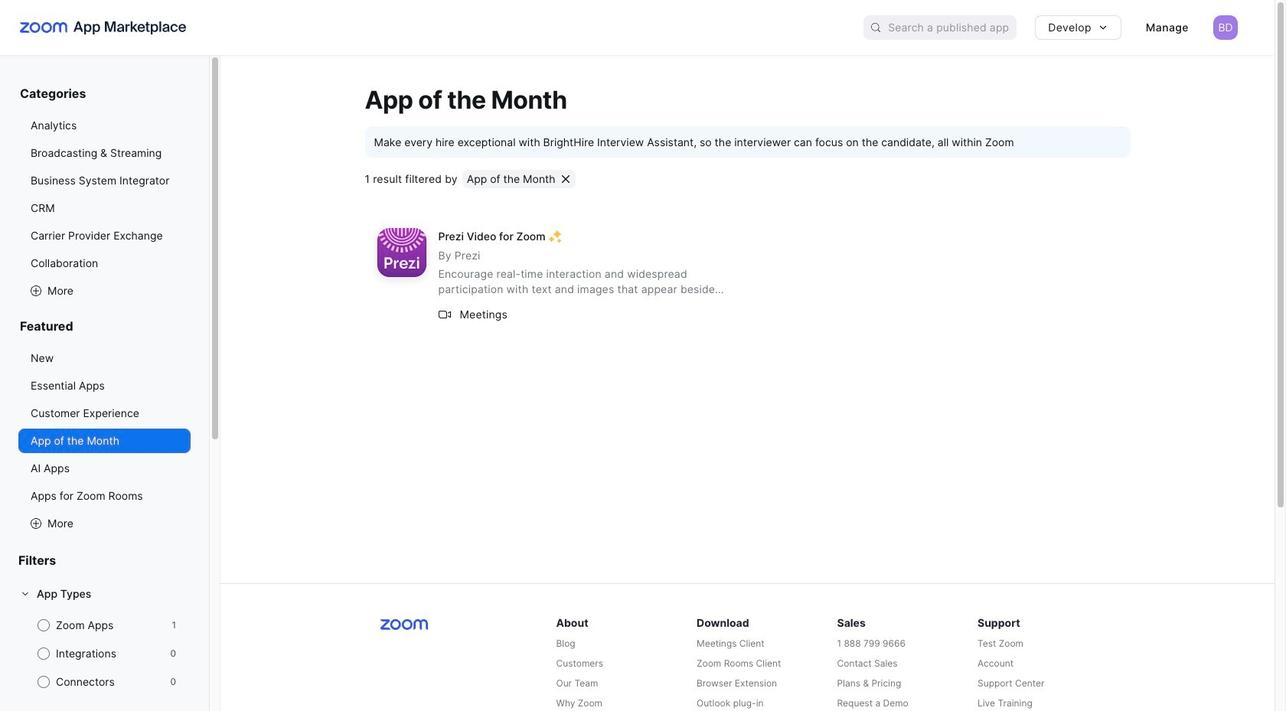 Task type: locate. For each thing, give the bounding box(es) containing it.
Search text field
[[888, 16, 1017, 39]]

current user is barb dwyer element
[[1214, 15, 1238, 40]]

banner
[[0, 0, 1275, 55]]



Task type: describe. For each thing, give the bounding box(es) containing it.
search a published app element
[[864, 15, 1017, 40]]



